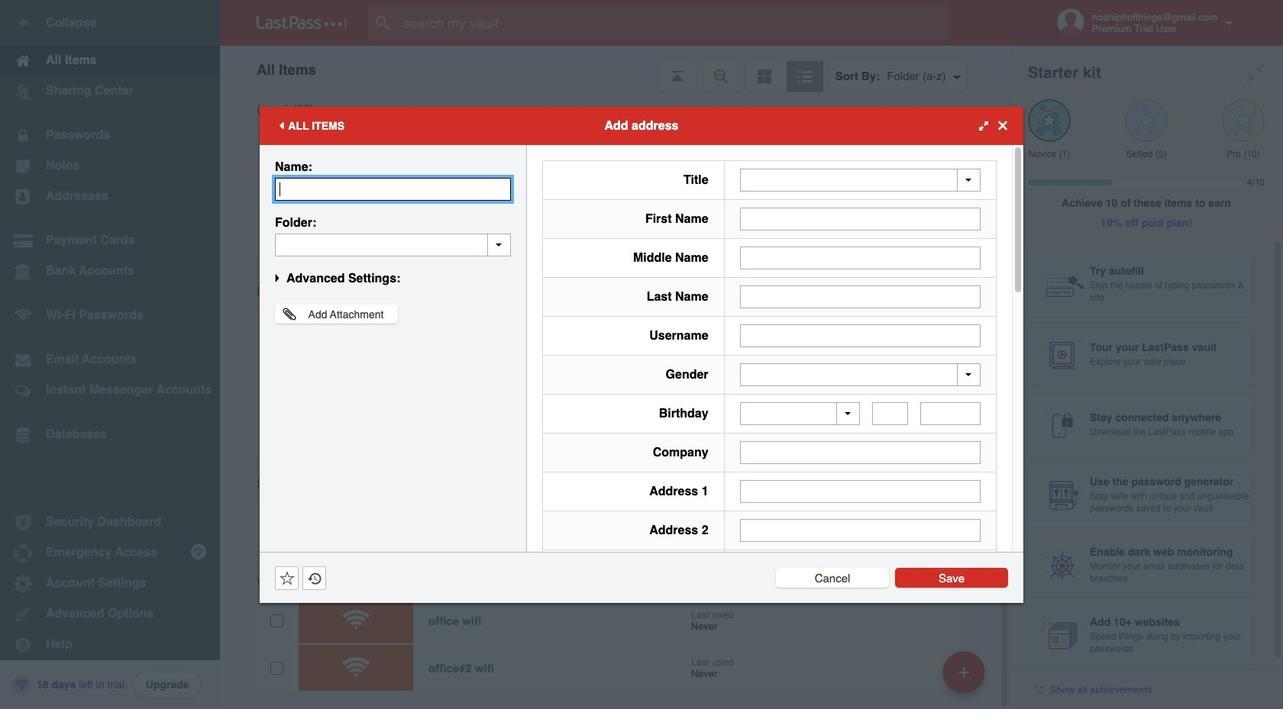 Task type: vqa. For each thing, say whether or not it's contained in the screenshot.
new item navigation
yes



Task type: describe. For each thing, give the bounding box(es) containing it.
search my vault text field
[[368, 6, 979, 40]]

new item navigation
[[937, 647, 995, 710]]

lastpass image
[[257, 16, 347, 30]]



Task type: locate. For each thing, give the bounding box(es) containing it.
None text field
[[275, 233, 511, 256], [740, 246, 981, 269], [740, 285, 981, 308], [740, 324, 981, 347], [921, 403, 981, 426], [740, 481, 981, 503], [275, 233, 511, 256], [740, 246, 981, 269], [740, 285, 981, 308], [740, 324, 981, 347], [921, 403, 981, 426], [740, 481, 981, 503]]

dialog
[[260, 107, 1024, 710]]

main navigation navigation
[[0, 0, 220, 710]]

new item image
[[959, 667, 969, 678]]

None text field
[[275, 178, 511, 201], [740, 207, 981, 230], [873, 403, 909, 426], [740, 442, 981, 464], [740, 520, 981, 542], [275, 178, 511, 201], [740, 207, 981, 230], [873, 403, 909, 426], [740, 442, 981, 464], [740, 520, 981, 542]]

Search search field
[[368, 6, 979, 40]]

vault options navigation
[[220, 46, 1010, 92]]



